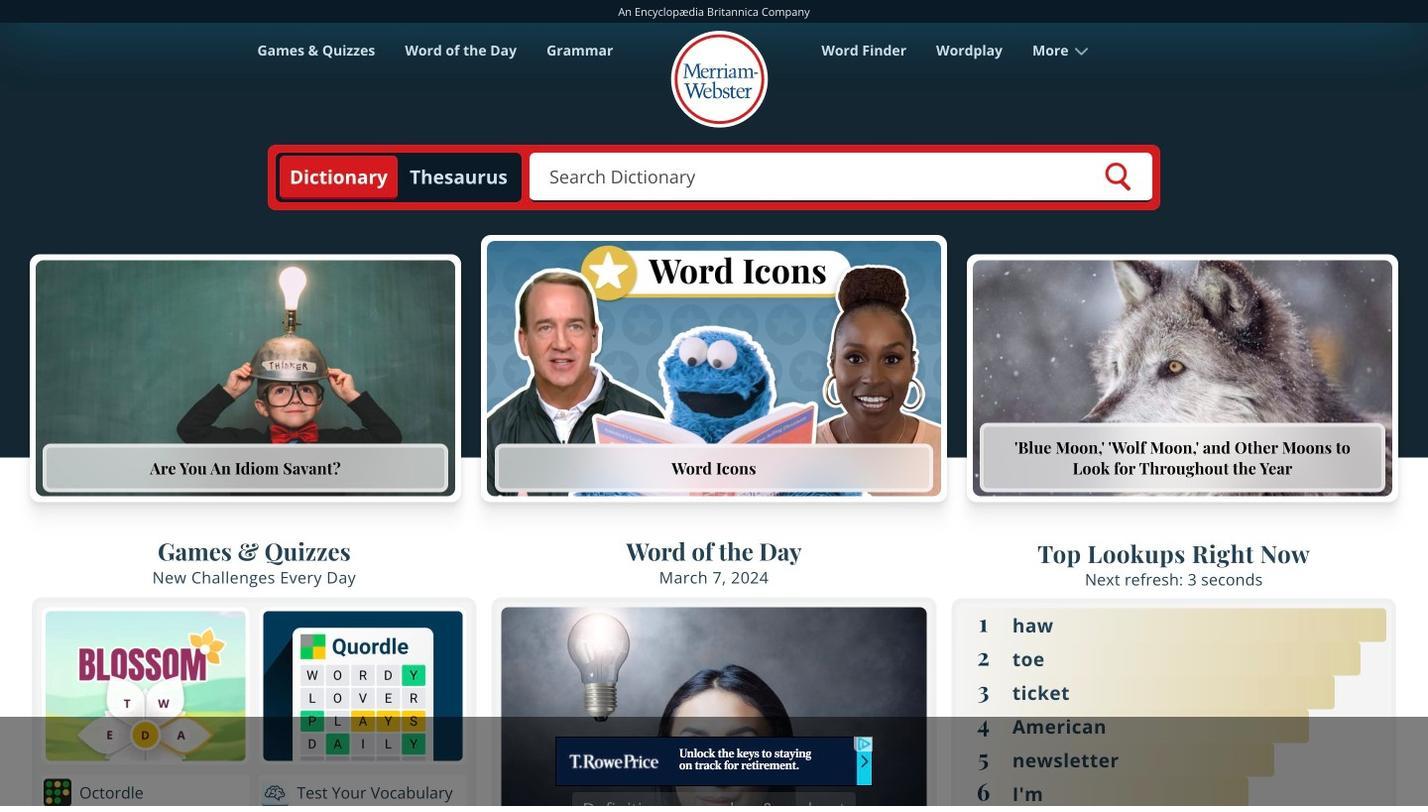 Task type: describe. For each thing, give the bounding box(es) containing it.
advertisement element
[[555, 737, 873, 786]]

merriam webster - established 1828 image
[[670, 31, 769, 130]]

image1394890588 image
[[973, 261, 1392, 496]]

boy thinking light bulb image
[[36, 261, 455, 496]]

listen to the pronunciation of descry image
[[766, 751, 792, 776]]



Task type: vqa. For each thing, say whether or not it's contained in the screenshot.
search Search Box at top
yes



Task type: locate. For each thing, give the bounding box(es) containing it.
Search search field
[[530, 153, 1152, 202]]

quordle game word lover plays daily image
[[263, 611, 463, 761]]

woman staring at the lightbulb above her head while her glasses slide down her nose image
[[501, 607, 927, 806]]

blossom game flower image image
[[46, 611, 245, 761]]

word icons image
[[487, 241, 941, 496]]

vocab quiz brain speech bubble icon image
[[261, 779, 289, 806]]

search word image
[[1103, 162, 1133, 191]]

octordle icon 8 dots image
[[44, 779, 71, 806]]



